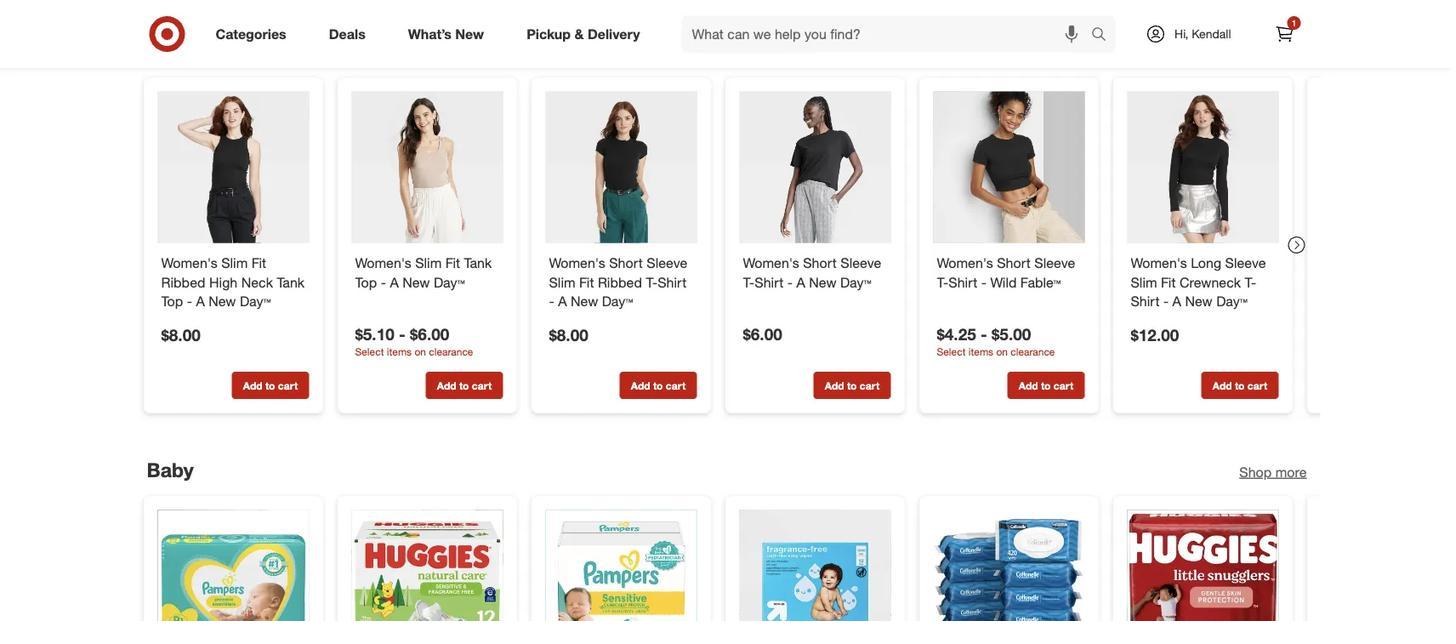 Task type: describe. For each thing, give the bounding box(es) containing it.
shirt inside the women's long sleeve slim fit crewneck t- shirt - a new day™
[[1131, 293, 1160, 310]]

women's short sleeve slim fit ribbed t-shirt - a new day™
[[549, 254, 688, 310]]

women's slim fit ribbed high neck tank top - a new day™ link
[[161, 253, 306, 311]]

t- inside women's short sleeve t-shirt - wild fable™
[[937, 274, 949, 290]]

cart for women's long sleeve slim fit crewneck t- shirt - a new day™
[[1248, 379, 1268, 392]]

day™ for women's short sleeve slim fit ribbed t-shirt - a new day™
[[602, 293, 633, 310]]

high
[[209, 274, 238, 290]]

day™ inside women's slim fit tank top - a new day™
[[434, 274, 465, 290]]

$5.10
[[355, 325, 395, 344]]

tank inside women's slim fit tank top - a new day™
[[464, 254, 492, 271]]

select for $4.25 - $5.00
[[937, 345, 966, 357]]

shop for women's clothing
[[1240, 45, 1272, 62]]

- inside the women's slim fit ribbed high neck tank top - a new day™
[[187, 293, 192, 310]]

add to cart button for women's slim fit tank top - a new day™
[[426, 372, 503, 399]]

women's for women's short sleeve slim fit ribbed t-shirt - a new day™
[[549, 254, 606, 271]]

- inside women's slim fit tank top - a new day™
[[381, 274, 386, 290]]

shirt inside women's short sleeve slim fit ribbed t-shirt - a new day™
[[658, 274, 687, 290]]

shop more for women's clothing
[[1240, 45, 1307, 62]]

add for women's short sleeve slim fit ribbed t-shirt - a new day™
[[631, 379, 650, 392]]

women's for women's long sleeve slim fit crewneck t- shirt - a new day™
[[1131, 254, 1187, 271]]

clothing
[[235, 39, 313, 63]]

- inside "$4.25 - $5.00 select items on clearance"
[[981, 325, 988, 344]]

more for baby
[[1276, 464, 1307, 480]]

short inside women's short sleeve t-shirt - wild fable™
[[997, 254, 1031, 271]]

sleeve for $6.00
[[841, 254, 882, 271]]

- inside women's short sleeve t-shirt - a new day™
[[788, 274, 793, 290]]

shirt inside women's short sleeve t-shirt - a new day™
[[755, 274, 784, 290]]

add to cart for women's long sleeve slim fit crewneck t- shirt - a new day™
[[1213, 379, 1268, 392]]

add for women's short sleeve t-shirt - wild fable™
[[1019, 379, 1038, 392]]

items for $4.25
[[969, 345, 994, 357]]

sleeve inside women's short sleeve t-shirt - wild fable™
[[1035, 254, 1076, 271]]

- inside $5.10 - $6.00 select items on clearance
[[399, 325, 406, 344]]

deals
[[329, 26, 366, 42]]

2 $6.00 from the left
[[743, 325, 782, 344]]

$12.00
[[1131, 325, 1179, 345]]

cart for women's slim fit tank top - a new day™
[[472, 379, 492, 392]]

$8.00 for women's slim fit ribbed high neck tank top - a new day™
[[161, 325, 201, 345]]

1 link
[[1266, 15, 1304, 53]]

women's for women's short sleeve t-shirt - wild fable™
[[937, 254, 993, 271]]

a for women's slim fit ribbed high neck tank top - a new day™
[[196, 293, 205, 310]]

slim inside women's slim fit tank top - a new day™
[[415, 254, 442, 271]]

women's clothing
[[147, 39, 313, 63]]

hi,
[[1175, 26, 1189, 41]]

day™ for women's long sleeve slim fit crewneck t- shirt - a new day™
[[1217, 293, 1248, 310]]

add to cart for women's slim fit tank top - a new day™
[[437, 379, 492, 392]]

pickup & delivery
[[527, 26, 640, 42]]

kendall
[[1192, 26, 1231, 41]]

t- inside women's short sleeve slim fit ribbed t-shirt - a new day™
[[646, 274, 658, 290]]

women's for women's short sleeve t-shirt - a new day™
[[743, 254, 800, 271]]

add for women's long sleeve slim fit crewneck t- shirt - a new day™
[[1213, 379, 1232, 392]]

$6.00 inside $5.10 - $6.00 select items on clearance
[[410, 325, 449, 344]]

add to cart button for women's slim fit ribbed high neck tank top - a new day™
[[232, 372, 309, 399]]

- inside women's short sleeve slim fit ribbed t-shirt - a new day™
[[549, 293, 554, 310]]

shop more button for women's clothing
[[1240, 44, 1307, 63]]

slim inside women's short sleeve slim fit ribbed t-shirt - a new day™
[[549, 274, 576, 290]]

cart for women's short sleeve slim fit ribbed t-shirt - a new day™
[[666, 379, 686, 392]]

baby
[[147, 458, 194, 481]]

add for women's slim fit ribbed high neck tank top - a new day™
[[243, 379, 263, 392]]

add for women's slim fit tank top - a new day™
[[437, 379, 457, 392]]

women's short sleeve t-shirt - wild fable™ link
[[937, 253, 1082, 292]]

add to cart for women's short sleeve slim fit ribbed t-shirt - a new day™
[[631, 379, 686, 392]]

crewneck
[[1180, 274, 1241, 290]]

fit inside women's slim fit tank top - a new day™
[[446, 254, 460, 271]]

cart for women's slim fit ribbed high neck tank top - a new day™
[[278, 379, 298, 392]]

women's slim fit tank top - a new day™ link
[[355, 253, 500, 292]]

items for $5.10
[[387, 345, 412, 357]]

women's short sleeve t-shirt - a new day™ link
[[743, 253, 888, 292]]

wild
[[991, 274, 1017, 290]]

women's short sleeve t-shirt - a new day™
[[743, 254, 882, 290]]

a inside women's slim fit tank top - a new day™
[[390, 274, 399, 290]]

a for women's long sleeve slim fit crewneck t- shirt - a new day™
[[1173, 293, 1182, 310]]

&
[[575, 26, 584, 42]]

add to cart button for women's long sleeve slim fit crewneck t- shirt - a new day™
[[1202, 372, 1279, 399]]

add to cart for women's slim fit ribbed high neck tank top - a new day™
[[243, 379, 298, 392]]

search button
[[1084, 15, 1125, 56]]

women's for women's slim fit ribbed high neck tank top - a new day™
[[161, 254, 218, 271]]

clearance for $6.00
[[429, 345, 473, 357]]

to for women's long sleeve slim fit crewneck t- shirt - a new day™
[[1235, 379, 1245, 392]]

add to cart button for women's short sleeve t-shirt - wild fable™
[[1008, 372, 1085, 399]]

delivery
[[588, 26, 640, 42]]

shop more for baby
[[1240, 464, 1307, 480]]

pickup
[[527, 26, 571, 42]]

new inside women's short sleeve t-shirt - a new day™
[[809, 274, 837, 290]]

categories
[[216, 26, 286, 42]]

select for $5.10 - $6.00
[[355, 345, 384, 357]]

to for women's short sleeve t-shirt - a new day™
[[847, 379, 857, 392]]

shirt inside women's short sleeve t-shirt - wild fable™
[[949, 274, 978, 290]]



Task type: locate. For each thing, give the bounding box(es) containing it.
2 add from the left
[[437, 379, 457, 392]]

day™ inside women's short sleeve t-shirt - a new day™
[[841, 274, 872, 290]]

a for women's short sleeve slim fit ribbed t-shirt - a new day™
[[558, 293, 567, 310]]

add to cart button
[[232, 372, 309, 399], [426, 372, 503, 399], [620, 372, 697, 399], [814, 372, 891, 399], [1008, 372, 1085, 399], [1202, 372, 1279, 399]]

5 add from the left
[[1019, 379, 1038, 392]]

fit inside the women's long sleeve slim fit crewneck t- shirt - a new day™
[[1161, 274, 1176, 290]]

t- inside the women's long sleeve slim fit crewneck t- shirt - a new day™
[[1245, 274, 1257, 290]]

sleeve for $8.00
[[647, 254, 688, 271]]

clearance inside $5.10 - $6.00 select items on clearance
[[429, 345, 473, 357]]

2 ribbed from the left
[[598, 274, 642, 290]]

1 items from the left
[[387, 345, 412, 357]]

1 horizontal spatial top
[[355, 274, 377, 290]]

2 select from the left
[[937, 345, 966, 357]]

fit inside women's short sleeve slim fit ribbed t-shirt - a new day™
[[579, 274, 594, 290]]

4 add from the left
[[825, 379, 844, 392]]

1 $8.00 from the left
[[161, 325, 201, 345]]

$6.00 down women's short sleeve t-shirt - a new day™
[[743, 325, 782, 344]]

short for $6.00
[[803, 254, 837, 271]]

to for women's short sleeve t-shirt - wild fable™
[[1041, 379, 1051, 392]]

pampers sensitive baby wipes (select count) image
[[546, 510, 697, 621], [546, 510, 697, 621]]

new inside the women's long sleeve slim fit crewneck t- shirt - a new day™
[[1185, 293, 1213, 310]]

select down $4.25
[[937, 345, 966, 357]]

2 add to cart button from the left
[[426, 372, 503, 399]]

cottonelle flushable wet wipes image
[[934, 510, 1085, 621], [934, 510, 1085, 621]]

4 to from the left
[[847, 379, 857, 392]]

1 horizontal spatial $6.00
[[743, 325, 782, 344]]

shop more
[[1240, 45, 1307, 62], [1240, 464, 1307, 480]]

a
[[390, 274, 399, 290], [797, 274, 805, 290], [196, 293, 205, 310], [558, 293, 567, 310], [1173, 293, 1182, 310]]

search
[[1084, 27, 1125, 44]]

more
[[1276, 45, 1307, 62], [1276, 464, 1307, 480]]

short inside women's short sleeve slim fit ribbed t-shirt - a new day™
[[609, 254, 643, 271]]

add to cart for women's short sleeve t-shirt - wild fable™
[[1019, 379, 1074, 392]]

what's new
[[408, 26, 484, 42]]

add to cart button for women's short sleeve t-shirt - a new day™
[[814, 372, 891, 399]]

5 add to cart from the left
[[1019, 379, 1074, 392]]

1 vertical spatial shop more
[[1240, 464, 1307, 480]]

2 women's from the left
[[355, 254, 412, 271]]

items down $5.10
[[387, 345, 412, 357]]

5 add to cart button from the left
[[1008, 372, 1085, 399]]

women's short sleeve t-shirt - wild fable™ image
[[934, 91, 1085, 243], [934, 91, 1085, 243]]

ribbed inside women's short sleeve slim fit ribbed t-shirt - a new day™
[[598, 274, 642, 290]]

1 horizontal spatial tank
[[464, 254, 492, 271]]

add
[[243, 379, 263, 392], [437, 379, 457, 392], [631, 379, 650, 392], [825, 379, 844, 392], [1019, 379, 1038, 392], [1213, 379, 1232, 392]]

3 to from the left
[[653, 379, 663, 392]]

1 shop more button from the top
[[1240, 44, 1307, 63]]

0 vertical spatial tank
[[464, 254, 492, 271]]

shirt
[[658, 274, 687, 290], [755, 274, 784, 290], [949, 274, 978, 290], [1131, 293, 1160, 310]]

neck
[[241, 274, 273, 290]]

slim
[[221, 254, 248, 271], [415, 254, 442, 271], [549, 274, 576, 290], [1131, 274, 1158, 290]]

clearance inside "$4.25 - $5.00 select items on clearance"
[[1011, 345, 1055, 357]]

slim inside the women's slim fit ribbed high neck tank top - a new day™
[[221, 254, 248, 271]]

women's inside women's short sleeve slim fit ribbed t-shirt - a new day™
[[549, 254, 606, 271]]

0 horizontal spatial short
[[609, 254, 643, 271]]

sleeve inside women's short sleeve t-shirt - a new day™
[[841, 254, 882, 271]]

day™ for women's slim fit ribbed high neck tank top - a new day™
[[240, 293, 271, 310]]

a inside women's short sleeve t-shirt - a new day™
[[797, 274, 805, 290]]

on down $5.00
[[997, 345, 1008, 357]]

1 shop more from the top
[[1240, 45, 1307, 62]]

-
[[381, 274, 386, 290], [788, 274, 793, 290], [982, 274, 987, 290], [187, 293, 192, 310], [549, 293, 554, 310], [1164, 293, 1169, 310], [399, 325, 406, 344], [981, 325, 988, 344]]

0 horizontal spatial select
[[355, 345, 384, 357]]

women's inside women's short sleeve t-shirt - a new day™
[[743, 254, 800, 271]]

$8.00 for women's short sleeve slim fit ribbed t-shirt - a new day™
[[549, 325, 589, 345]]

6 add to cart button from the left
[[1202, 372, 1279, 399]]

sleeve inside the women's long sleeve slim fit crewneck t- shirt - a new day™
[[1226, 254, 1266, 271]]

ribbed
[[161, 274, 206, 290], [598, 274, 642, 290]]

0 horizontal spatial ribbed
[[161, 274, 206, 290]]

$8.00
[[161, 325, 201, 345], [549, 325, 589, 345]]

women's inside women's slim fit tank top - a new day™
[[355, 254, 412, 271]]

6 add from the left
[[1213, 379, 1232, 392]]

2 to from the left
[[459, 379, 469, 392]]

huggies natural care sensitive unscented baby wipes (select count) image
[[352, 510, 503, 621], [352, 510, 503, 621]]

on down women's slim fit tank top - a new day™
[[415, 345, 426, 357]]

women's short sleeve t-shirt - wild fable™
[[937, 254, 1076, 290]]

top
[[355, 274, 377, 290], [161, 293, 183, 310]]

select inside "$4.25 - $5.00 select items on clearance"
[[937, 345, 966, 357]]

select down $5.10
[[355, 345, 384, 357]]

hi, kendall
[[1175, 26, 1231, 41]]

2 clearance from the left
[[1011, 345, 1055, 357]]

women's inside women's short sleeve t-shirt - wild fable™
[[937, 254, 993, 271]]

$5.10 - $6.00 select items on clearance
[[355, 325, 473, 357]]

3 add from the left
[[631, 379, 650, 392]]

2 on from the left
[[997, 345, 1008, 357]]

new inside the women's slim fit ribbed high neck tank top - a new day™
[[209, 293, 236, 310]]

2 add to cart from the left
[[437, 379, 492, 392]]

clearance
[[429, 345, 473, 357], [1011, 345, 1055, 357]]

select inside $5.10 - $6.00 select items on clearance
[[355, 345, 384, 357]]

t- inside women's short sleeve t-shirt - a new day™
[[743, 274, 755, 290]]

What can we help you find? suggestions appear below search field
[[682, 15, 1096, 53]]

1 sleeve from the left
[[647, 254, 688, 271]]

0 vertical spatial more
[[1276, 45, 1307, 62]]

top inside women's slim fit tank top - a new day™
[[355, 274, 377, 290]]

2 more from the top
[[1276, 464, 1307, 480]]

2 items from the left
[[969, 345, 994, 357]]

categories link
[[201, 15, 308, 53]]

2 cart from the left
[[472, 379, 492, 392]]

1 horizontal spatial ribbed
[[598, 274, 642, 290]]

short for $8.00
[[609, 254, 643, 271]]

a inside women's short sleeve slim fit ribbed t-shirt - a new day™
[[558, 293, 567, 310]]

a inside the women's long sleeve slim fit crewneck t- shirt - a new day™
[[1173, 293, 1182, 310]]

new inside women's short sleeve slim fit ribbed t-shirt - a new day™
[[571, 293, 598, 310]]

sleeve inside women's short sleeve slim fit ribbed t-shirt - a new day™
[[647, 254, 688, 271]]

to for women's short sleeve slim fit ribbed t-shirt - a new day™
[[653, 379, 663, 392]]

cart for women's short sleeve t-shirt - a new day™
[[860, 379, 880, 392]]

1 select from the left
[[355, 345, 384, 357]]

$4.25 - $5.00 select items on clearance
[[937, 325, 1055, 357]]

6 women's from the left
[[1131, 254, 1187, 271]]

pampers swaddlers active baby diapers - (select size and count) image
[[158, 510, 309, 621], [158, 510, 309, 621]]

1 ribbed from the left
[[161, 274, 206, 290]]

fit inside the women's slim fit ribbed high neck tank top - a new day™
[[252, 254, 266, 271]]

3 short from the left
[[997, 254, 1031, 271]]

4 add to cart from the left
[[825, 379, 880, 392]]

2 shop from the top
[[1240, 464, 1272, 480]]

$8.00 down women's short sleeve slim fit ribbed t-shirt - a new day™
[[549, 325, 589, 345]]

women's long sleeve slim fit crewneck t- shirt - a new day™ link
[[1131, 253, 1276, 311]]

1 horizontal spatial clearance
[[1011, 345, 1055, 357]]

1 add from the left
[[243, 379, 263, 392]]

on for $6.00
[[415, 345, 426, 357]]

top inside the women's slim fit ribbed high neck tank top - a new day™
[[161, 293, 183, 310]]

women's inside the women's long sleeve slim fit crewneck t- shirt - a new day™
[[1131, 254, 1187, 271]]

1 $6.00 from the left
[[410, 325, 449, 344]]

3 sleeve from the left
[[1035, 254, 1076, 271]]

more for women's clothing
[[1276, 45, 1307, 62]]

0 horizontal spatial $6.00
[[410, 325, 449, 344]]

shop for baby
[[1240, 464, 1272, 480]]

0 vertical spatial shop
[[1240, 45, 1272, 62]]

add to cart button for women's short sleeve slim fit ribbed t-shirt - a new day™
[[620, 372, 697, 399]]

slim inside the women's long sleeve slim fit crewneck t- shirt - a new day™
[[1131, 274, 1158, 290]]

1 horizontal spatial on
[[997, 345, 1008, 357]]

on inside $5.10 - $6.00 select items on clearance
[[415, 345, 426, 357]]

3 add to cart button from the left
[[620, 372, 697, 399]]

0 horizontal spatial tank
[[277, 274, 305, 290]]

- inside the women's long sleeve slim fit crewneck t- shirt - a new day™
[[1164, 293, 1169, 310]]

2 t- from the left
[[743, 274, 755, 290]]

- inside women's short sleeve t-shirt - wild fable™
[[982, 274, 987, 290]]

1
[[1292, 17, 1297, 28]]

6 cart from the left
[[1248, 379, 1268, 392]]

day™ inside the women's long sleeve slim fit crewneck t- shirt - a new day™
[[1217, 293, 1248, 310]]

long
[[1191, 254, 1222, 271]]

women's slim fit tank top - a new day™ image
[[352, 91, 503, 243], [352, 91, 503, 243]]

pickup & delivery link
[[512, 15, 661, 53]]

clearance down $5.00
[[1011, 345, 1055, 357]]

2 shop more button from the top
[[1240, 463, 1307, 482]]

sleeve
[[647, 254, 688, 271], [841, 254, 882, 271], [1035, 254, 1076, 271], [1226, 254, 1266, 271]]

add to cart for women's short sleeve t-shirt - a new day™
[[825, 379, 880, 392]]

2 horizontal spatial short
[[997, 254, 1031, 271]]

1 cart from the left
[[278, 379, 298, 392]]

women's short sleeve t-shirt - a new day™ image
[[740, 91, 891, 243], [740, 91, 891, 243]]

new inside women's slim fit tank top - a new day™
[[403, 274, 430, 290]]

1 on from the left
[[415, 345, 426, 357]]

day™ inside women's short sleeve slim fit ribbed t-shirt - a new day™
[[602, 293, 633, 310]]

3 cart from the left
[[666, 379, 686, 392]]

tank
[[464, 254, 492, 271], [277, 274, 305, 290]]

1 t- from the left
[[646, 274, 658, 290]]

huggies little snugglers baby diapers – (select size and count) image
[[1128, 510, 1279, 621], [1128, 510, 1279, 621]]

1 add to cart from the left
[[243, 379, 298, 392]]

4 cart from the left
[[860, 379, 880, 392]]

fable™
[[1021, 274, 1061, 290]]

1 vertical spatial shop more button
[[1240, 463, 1307, 482]]

1 women's from the left
[[161, 254, 218, 271]]

0 horizontal spatial $8.00
[[161, 325, 201, 345]]

cart
[[278, 379, 298, 392], [472, 379, 492, 392], [666, 379, 686, 392], [860, 379, 880, 392], [1054, 379, 1074, 392], [1248, 379, 1268, 392]]

1 vertical spatial top
[[161, 293, 183, 310]]

items inside $5.10 - $6.00 select items on clearance
[[387, 345, 412, 357]]

sleeve for $12.00
[[1226, 254, 1266, 271]]

$5.00
[[992, 325, 1031, 344]]

items
[[387, 345, 412, 357], [969, 345, 994, 357]]

0 horizontal spatial clearance
[[429, 345, 473, 357]]

$8.00 down the women's slim fit ribbed high neck tank top - a new day™
[[161, 325, 201, 345]]

5 to from the left
[[1041, 379, 1051, 392]]

3 women's from the left
[[549, 254, 606, 271]]

add to cart
[[243, 379, 298, 392], [437, 379, 492, 392], [631, 379, 686, 392], [825, 379, 880, 392], [1019, 379, 1074, 392], [1213, 379, 1268, 392]]

tank inside the women's slim fit ribbed high neck tank top - a new day™
[[277, 274, 305, 290]]

what's new link
[[394, 15, 505, 53]]

t-
[[646, 274, 658, 290], [743, 274, 755, 290], [937, 274, 949, 290], [1245, 274, 1257, 290]]

shop
[[1240, 45, 1272, 62], [1240, 464, 1272, 480]]

1 short from the left
[[609, 254, 643, 271]]

6 to from the left
[[1235, 379, 1245, 392]]

0 horizontal spatial top
[[161, 293, 183, 310]]

1 shop from the top
[[1240, 45, 1272, 62]]

1 horizontal spatial $8.00
[[549, 325, 589, 345]]

1 more from the top
[[1276, 45, 1307, 62]]

1 vertical spatial tank
[[277, 274, 305, 290]]

women's short sleeve slim fit ribbed t-shirt - a new day™ link
[[549, 253, 694, 311]]

add for women's short sleeve t-shirt - a new day™
[[825, 379, 844, 392]]

what's
[[408, 26, 452, 42]]

on for $5.00
[[997, 345, 1008, 357]]

6 add to cart from the left
[[1213, 379, 1268, 392]]

0 horizontal spatial on
[[415, 345, 426, 357]]

$6.00
[[410, 325, 449, 344], [743, 325, 782, 344]]

4 women's from the left
[[743, 254, 800, 271]]

short
[[609, 254, 643, 271], [803, 254, 837, 271], [997, 254, 1031, 271]]

0 vertical spatial shop more
[[1240, 45, 1307, 62]]

women's inside the women's slim fit ribbed high neck tank top - a new day™
[[161, 254, 218, 271]]

shop more button
[[1240, 44, 1307, 63], [1240, 463, 1307, 482]]

2 short from the left
[[803, 254, 837, 271]]

cart for women's short sleeve t-shirt - wild fable™
[[1054, 379, 1074, 392]]

women's long sleeve slim fit crewneck t-shirt - a new day™ image
[[1128, 91, 1279, 243], [1128, 91, 1279, 243]]

5 women's from the left
[[937, 254, 993, 271]]

2 sleeve from the left
[[841, 254, 882, 271]]

shop more button for baby
[[1240, 463, 1307, 482]]

1 clearance from the left
[[429, 345, 473, 357]]

to for women's slim fit tank top - a new day™
[[459, 379, 469, 392]]

women's slim fit ribbed high neck tank top - a new day™
[[161, 254, 305, 310]]

women's long sleeve slim fit crewneck t- shirt - a new day™
[[1131, 254, 1266, 310]]

items inside "$4.25 - $5.00 select items on clearance"
[[969, 345, 994, 357]]

on inside "$4.25 - $5.00 select items on clearance"
[[997, 345, 1008, 357]]

3 add to cart from the left
[[631, 379, 686, 392]]

women's for women's slim fit tank top - a new day™
[[355, 254, 412, 271]]

2 $8.00 from the left
[[549, 325, 589, 345]]

clearance for $5.00
[[1011, 345, 1055, 357]]

3 t- from the left
[[937, 274, 949, 290]]

0 horizontal spatial items
[[387, 345, 412, 357]]

items down $4.25
[[969, 345, 994, 357]]

ribbed inside the women's slim fit ribbed high neck tank top - a new day™
[[161, 274, 206, 290]]

women's
[[161, 254, 218, 271], [355, 254, 412, 271], [549, 254, 606, 271], [743, 254, 800, 271], [937, 254, 993, 271], [1131, 254, 1187, 271]]

women's slim fit ribbed high neck tank top - a new day™ image
[[158, 91, 309, 243], [158, 91, 309, 243]]

$6.00 right $5.10
[[410, 325, 449, 344]]

a inside the women's slim fit ribbed high neck tank top - a new day™
[[196, 293, 205, 310]]

to for women's slim fit ribbed high neck tank top - a new day™
[[265, 379, 275, 392]]

1 to from the left
[[265, 379, 275, 392]]

clearance down women's slim fit tank top - a new day™ link
[[429, 345, 473, 357]]

deals link
[[315, 15, 387, 53]]

1 vertical spatial more
[[1276, 464, 1307, 480]]

4 sleeve from the left
[[1226, 254, 1266, 271]]

1 horizontal spatial short
[[803, 254, 837, 271]]

$4.25
[[937, 325, 976, 344]]

short inside women's short sleeve t-shirt - a new day™
[[803, 254, 837, 271]]

2 shop more from the top
[[1240, 464, 1307, 480]]

1 add to cart button from the left
[[232, 372, 309, 399]]

select
[[355, 345, 384, 357], [937, 345, 966, 357]]

on
[[415, 345, 426, 357], [997, 345, 1008, 357]]

4 t- from the left
[[1245, 274, 1257, 290]]

5 cart from the left
[[1054, 379, 1074, 392]]

0 vertical spatial shop more button
[[1240, 44, 1307, 63]]

1 horizontal spatial items
[[969, 345, 994, 357]]

4 add to cart button from the left
[[814, 372, 891, 399]]

1 vertical spatial shop
[[1240, 464, 1272, 480]]

fit
[[252, 254, 266, 271], [446, 254, 460, 271], [579, 274, 594, 290], [1161, 274, 1176, 290]]

0 vertical spatial top
[[355, 274, 377, 290]]

to
[[265, 379, 275, 392], [459, 379, 469, 392], [653, 379, 663, 392], [847, 379, 857, 392], [1041, 379, 1051, 392], [1235, 379, 1245, 392]]

day™ inside the women's slim fit ribbed high neck tank top - a new day™
[[240, 293, 271, 310]]

women's
[[147, 39, 229, 63]]

fragrance-free baby wipes - up & up™ (select count) image
[[740, 510, 891, 621], [740, 510, 891, 621]]

women's slim fit tank top - a new day™
[[355, 254, 492, 290]]

women's short sleeve slim fit ribbed t-shirt - a new day™ image
[[546, 91, 697, 243], [546, 91, 697, 243]]

new
[[455, 26, 484, 42], [403, 274, 430, 290], [809, 274, 837, 290], [209, 293, 236, 310], [571, 293, 598, 310], [1185, 293, 1213, 310]]

day™
[[434, 274, 465, 290], [841, 274, 872, 290], [240, 293, 271, 310], [602, 293, 633, 310], [1217, 293, 1248, 310]]

1 horizontal spatial select
[[937, 345, 966, 357]]



Task type: vqa. For each thing, say whether or not it's contained in the screenshot.
and
no



